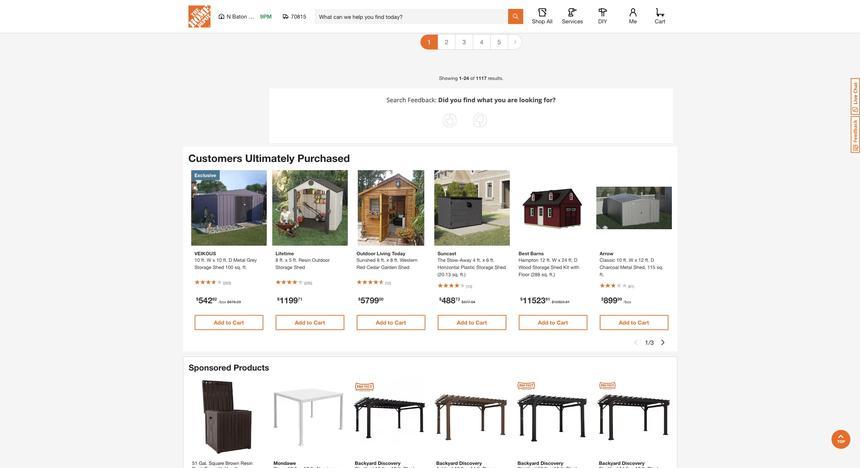 Task type: vqa. For each thing, say whether or not it's contained in the screenshot.
the left "12"
yes



Task type: locate. For each thing, give the bounding box(es) containing it.
0 vertical spatial resin
[[299, 258, 311, 263]]

3 8 from the left
[[391, 258, 393, 263]]

add to cart button down the 12823
[[519, 316, 588, 331]]

2 d from the left
[[575, 258, 578, 263]]

1 horizontal spatial 12
[[540, 258, 546, 263]]

1 compare from the left
[[332, 6, 351, 12]]

ft.) down the plastic
[[461, 272, 466, 278]]

arrow classic 10 ft. w x 12 ft. d charcoal metal shed, 115 sq. ft.
[[600, 251, 664, 278]]

1 ft.) from the left
[[461, 272, 466, 278]]

( down garden
[[385, 281, 386, 286]]

resin
[[299, 258, 311, 263], [241, 461, 253, 467]]

3 . from the left
[[565, 300, 566, 305]]

1 vertical spatial 1
[[646, 339, 649, 347]]

5 add from the left
[[538, 320, 549, 326]]

04
[[472, 300, 476, 305]]

cart
[[656, 18, 666, 24], [233, 320, 244, 326], [314, 320, 325, 326], [395, 320, 406, 326], [476, 320, 487, 326], [557, 320, 569, 326], [638, 320, 650, 326]]

1 vertical spatial 24
[[562, 258, 568, 263]]

2 link
[[439, 35, 456, 49]]

4 add to cart button from the left
[[438, 316, 507, 331]]

6 to from the left
[[632, 320, 637, 326]]

discovery for stratford 16 ft. x 12 ft. black steel traditional pergola with sail shade soft canopy image
[[378, 461, 401, 467]]

8 up garden
[[391, 258, 393, 263]]

add for /box
[[620, 320, 630, 326]]

24 up kit
[[562, 258, 568, 263]]

add down $ 542 92 /box $ 678 . 29
[[214, 320, 224, 326]]

feedback link image
[[852, 116, 861, 153]]

the home depot logo image
[[189, 5, 211, 27]]

shed up ( 235 )
[[294, 265, 305, 271]]

w right classic on the right
[[629, 258, 634, 263]]

2 storage from the left
[[276, 265, 293, 271]]

6 add to cart button from the left
[[600, 316, 669, 331]]

) down lifetime 8 ft. x 5 ft. resin outdoor storage shed
[[312, 281, 312, 286]]

wood
[[519, 265, 532, 271]]

$ left 92
[[196, 297, 199, 302]]

3 to from the left
[[388, 320, 394, 326]]

western
[[400, 258, 418, 263]]

81 left the 12823
[[546, 297, 551, 302]]

$ left "00"
[[359, 297, 361, 302]]

backyard discovery for stratford 16 ft. x 12 ft. black steel traditional pergola with sail shade soft canopy image 'backyard discovery' 'link'
[[355, 461, 401, 467]]

floor
[[519, 272, 530, 278]]

12 inside the arrow classic 10 ft. w x 12 ft. d charcoal metal shed, 115 sq. ft.
[[639, 258, 644, 263]]

x right 'hampton'
[[559, 258, 561, 263]]

$ inside $ 1199 71
[[278, 297, 280, 302]]

6
[[487, 258, 489, 263]]

shed inside suncast the stow-away 4 ft. x 6 ft. horizontal plastic storage shed (20.13 sq. ft.)
[[495, 265, 506, 271]]

to for /box
[[632, 320, 637, 326]]

add to cart down 678
[[214, 320, 244, 326]]

1 vertical spatial resin
[[241, 461, 253, 467]]

)
[[230, 281, 231, 286], [312, 281, 312, 286], [391, 281, 391, 286], [472, 285, 473, 289], [634, 285, 635, 289]]

3 shed from the left
[[399, 265, 410, 271]]

discovery for 'stratford 12 ft. x 10 ft. black steel traditional pergola with sail shade soft canopy' image
[[541, 461, 564, 467]]

0 horizontal spatial resin
[[241, 461, 253, 467]]

with inside best barns hampton 12 ft. w x 24 ft. d wood storage shed kit with floor (288 sq. ft.)
[[571, 265, 580, 271]]

0 vertical spatial 1
[[428, 38, 431, 46]]

resin up ( 235 )
[[299, 258, 311, 263]]

/box for 899
[[624, 300, 632, 305]]

0 horizontal spatial 8
[[276, 258, 278, 263]]

.
[[236, 300, 237, 305], [471, 300, 472, 305], [565, 300, 566, 305]]

12823
[[555, 300, 565, 305]]

70815
[[291, 13, 307, 20]]

storage inside suncast the stow-away 4 ft. x 6 ft. horizontal plastic storage shed (20.13 sq. ft.)
[[477, 265, 494, 271]]

) down garden
[[391, 281, 391, 286]]

4 backyard discovery from the left
[[600, 461, 645, 467]]

shed,
[[634, 265, 647, 271]]

add to cart button for 5799
[[357, 316, 426, 331]]

this is the first slide image
[[634, 340, 639, 346]]

sponsored
[[189, 363, 231, 373]]

1 add to cart from the left
[[214, 320, 244, 326]]

2 backyard discovery link from the left
[[437, 461, 506, 469]]

1 horizontal spatial 3
[[651, 339, 655, 347]]

29
[[237, 300, 241, 305]]

2 . from the left
[[471, 300, 472, 305]]

/box right 92
[[219, 300, 226, 305]]

(20.13
[[438, 272, 451, 278]]

2 horizontal spatial w
[[629, 258, 634, 263]]

678
[[230, 300, 236, 305]]

577
[[464, 300, 471, 305]]

gal.
[[199, 461, 208, 467]]

$
[[196, 297, 199, 302], [278, 297, 280, 302], [359, 297, 361, 302], [440, 297, 442, 302], [521, 297, 523, 302], [602, 297, 604, 302], [227, 300, 230, 305], [462, 300, 464, 305], [552, 300, 555, 305]]

1 horizontal spatial w
[[553, 258, 557, 263]]

71
[[298, 297, 303, 302]]

9pm
[[260, 13, 272, 20]]

4 shed from the left
[[495, 265, 506, 271]]

1 horizontal spatial resin
[[299, 258, 311, 263]]

add for 1199
[[295, 320, 306, 326]]

5 link
[[491, 35, 508, 49]]

cart for suncast the stow-away 4 ft. x 6 ft. horizontal plastic storage shed (20.13 sq. ft.)
[[476, 320, 487, 326]]

10 ft. w x 10 ft. d metal grey storage shed 100 sq. ft. image
[[191, 171, 267, 246]]

services button
[[562, 8, 584, 25]]

2 compare from the left
[[469, 6, 489, 12]]

1 vertical spatial 4
[[473, 258, 476, 263]]

12 up shed,
[[639, 258, 644, 263]]

92
[[212, 297, 217, 302]]

2 add to cart from the left
[[295, 320, 325, 326]]

3 x from the left
[[387, 258, 389, 263]]

2 backyard discovery from the left
[[437, 461, 482, 467]]

ft.) inside suncast the stow-away 4 ft. x 6 ft. horizontal plastic storage shed (20.13 sq. ft.)
[[461, 272, 466, 278]]

baton
[[233, 13, 247, 20]]

2 add to cart button from the left
[[276, 316, 345, 331]]

5 shed from the left
[[551, 265, 563, 271]]

hampton 12 ft. w x 24 ft. d wood storage shed kit with floor (288 sq. ft.) image
[[516, 171, 591, 246]]

2 x from the left
[[285, 258, 288, 263]]

0 horizontal spatial w
[[207, 258, 211, 263]]

1 horizontal spatial 4
[[480, 38, 484, 46]]

6 add from the left
[[620, 320, 630, 326]]

2 w from the left
[[553, 258, 557, 263]]

add for 5799
[[376, 320, 387, 326]]

add down $ 899 99 /box
[[620, 320, 630, 326]]

115
[[648, 265, 656, 271]]

1 w from the left
[[207, 258, 211, 263]]

$ for 5799
[[359, 297, 361, 302]]

to for 5799
[[388, 320, 394, 326]]

0 horizontal spatial 4
[[473, 258, 476, 263]]

sq. inside the arrow classic 10 ft. w x 12 ft. d charcoal metal shed, 115 sq. ft.
[[657, 265, 664, 271]]

) up 04
[[472, 285, 473, 289]]

1 vertical spatial with
[[215, 467, 223, 469]]

1 inside 'link'
[[428, 38, 431, 46]]

navigation
[[266, 30, 678, 71]]

( down lifetime 8 ft. x 5 ft. resin outdoor storage shed
[[304, 281, 305, 286]]

8 inside lifetime 8 ft. x 5 ft. resin outdoor storage shed
[[276, 258, 278, 263]]

1 horizontal spatial outdoor
[[357, 251, 376, 257]]

1 horizontal spatial 1
[[646, 339, 649, 347]]

3 right 2
[[463, 38, 466, 46]]

resin inside 51 gal. square brown resin deck box with handles
[[241, 461, 253, 467]]

me button
[[623, 8, 645, 25]]

ft.) right (288
[[550, 272, 556, 278]]

sq. right (288
[[542, 272, 549, 278]]

1 right this is the first slide icon
[[646, 339, 649, 347]]

d inside "veikous 10 ft. w x 10 ft. d metal grey storage shed 100 sq. ft."
[[229, 258, 232, 263]]

( up 577
[[467, 285, 467, 289]]

backyard discovery link for 'stratford 12 ft. x 10 ft. black steel traditional pergola with sail shade soft canopy' image
[[518, 461, 587, 469]]

living
[[377, 251, 391, 257]]

metal inside "veikous 10 ft. w x 10 ft. d metal grey storage shed 100 sq. ft."
[[234, 258, 246, 263]]

metal
[[234, 258, 246, 263], [621, 265, 633, 271]]

sq.
[[235, 265, 241, 271], [657, 265, 664, 271], [453, 272, 459, 278], [542, 272, 549, 278]]

3 add to cart button from the left
[[357, 316, 426, 331]]

2 shed from the left
[[294, 265, 305, 271]]

1 horizontal spatial 24
[[562, 258, 568, 263]]

suncast the stow-away 4 ft. x 6 ft. horizontal plastic storage shed (20.13 sq. ft.)
[[438, 251, 506, 278]]

4 discovery from the left
[[623, 461, 645, 467]]

6 x from the left
[[635, 258, 638, 263]]

d up '100'
[[229, 258, 232, 263]]

3 backyard from the left
[[518, 461, 540, 467]]

1 x from the left
[[213, 258, 215, 263]]

w right 'hampton'
[[553, 258, 557, 263]]

81 right the 12823
[[566, 300, 570, 305]]

d
[[229, 258, 232, 263], [575, 258, 578, 263], [651, 258, 655, 263]]

1 d from the left
[[229, 258, 232, 263]]

0 horizontal spatial compare
[[332, 6, 351, 12]]

1 for 1
[[428, 38, 431, 46]]

(
[[223, 281, 224, 286], [304, 281, 305, 286], [385, 281, 386, 286], [467, 285, 467, 289], [629, 285, 630, 289]]

cart for lifetime 8 ft. x 5 ft. resin outdoor storage shed
[[314, 320, 325, 326]]

add to cart down the 12823
[[538, 320, 569, 326]]

$ down floor
[[521, 297, 523, 302]]

2 horizontal spatial compare
[[606, 6, 626, 12]]

1 horizontal spatial compare
[[469, 6, 489, 12]]

5 to from the left
[[550, 320, 556, 326]]

x inside the arrow classic 10 ft. w x 12 ft. d charcoal metal shed, 115 sq. ft.
[[635, 258, 638, 263]]

x inside best barns hampton 12 ft. w x 24 ft. d wood storage shed kit with floor (288 sq. ft.)
[[559, 258, 561, 263]]

1 for 1 / 3
[[646, 339, 649, 347]]

1 . from the left
[[236, 300, 237, 305]]

backyard discovery for 'backyard discovery' 'link' for 'ashford 12 ft. x 14 ft. brown steel traditional pergola with sail shade soft canopy' image
[[437, 461, 482, 467]]

add to cart down "00"
[[376, 320, 406, 326]]

backyard discovery link for 'ashford 12 ft. x 14 ft. brown steel traditional pergola with sail shade soft canopy' image
[[437, 461, 506, 469]]

backyard discovery
[[355, 461, 401, 467], [437, 461, 482, 467], [518, 461, 564, 467], [600, 461, 645, 467]]

4 left 5 link
[[480, 38, 484, 46]]

red
[[357, 265, 366, 271]]

1 /box from the left
[[219, 300, 226, 305]]

add
[[214, 320, 224, 326], [295, 320, 306, 326], [376, 320, 387, 326], [457, 320, 468, 326], [538, 320, 549, 326], [620, 320, 630, 326]]

12 down barns
[[540, 258, 546, 263]]

shed left wood in the bottom right of the page
[[495, 265, 506, 271]]

1 horizontal spatial d
[[575, 258, 578, 263]]

add down 577
[[457, 320, 468, 326]]

0 vertical spatial 5
[[498, 38, 501, 46]]

metal left shed,
[[621, 265, 633, 271]]

( up $ 899 99 /box
[[629, 285, 630, 289]]

3 left next slide image
[[651, 339, 655, 347]]

add to cart up this is the first slide icon
[[620, 320, 650, 326]]

3 compare from the left
[[606, 6, 626, 12]]

1 vertical spatial metal
[[621, 265, 633, 271]]

outdoor
[[357, 251, 376, 257], [312, 258, 330, 263]]

3 backyard discovery link from the left
[[518, 461, 587, 469]]

0 horizontal spatial metal
[[234, 258, 246, 263]]

) for 5799
[[391, 281, 391, 286]]

( for 1199
[[304, 281, 305, 286]]

8
[[276, 258, 278, 263], [377, 258, 380, 263], [391, 258, 393, 263]]

to for 1199
[[307, 320, 312, 326]]

81
[[546, 297, 551, 302], [566, 300, 570, 305]]

2 add from the left
[[295, 320, 306, 326]]

x down "veikous"
[[213, 258, 215, 263]]

0 horizontal spatial 81
[[546, 297, 551, 302]]

storage up (288
[[533, 265, 550, 271]]

storage down 6
[[477, 265, 494, 271]]

1 horizontal spatial with
[[571, 265, 580, 271]]

with right the box
[[215, 467, 223, 469]]

metal left grey
[[234, 258, 246, 263]]

add to cart button for $
[[438, 316, 507, 331]]

2 horizontal spatial 12
[[639, 258, 644, 263]]

showing 1-24 of 1117 results.
[[439, 75, 504, 81]]

add to cart button up this is the first slide icon
[[600, 316, 669, 331]]

1 backyard discovery from the left
[[355, 461, 401, 467]]

cedar
[[367, 265, 380, 271]]

51 gal. square brown resin deck box with handles
[[192, 461, 253, 469]]

x inside lifetime 8 ft. x 5 ft. resin outdoor storage shed
[[285, 258, 288, 263]]

4 backyard discovery link from the left
[[600, 461, 669, 469]]

3 discovery from the left
[[541, 461, 564, 467]]

/box inside $ 542 92 /box $ 678 . 29
[[219, 300, 226, 305]]

$ inside $ 899 99 /box
[[602, 297, 604, 302]]

3 w from the left
[[629, 258, 634, 263]]

1 shed from the left
[[213, 265, 224, 271]]

) down shed,
[[634, 285, 635, 289]]

4 backyard from the left
[[600, 461, 621, 467]]

24 inside best barns hampton 12 ft. w x 24 ft. d wood storage shed kit with floor (288 sq. ft.)
[[562, 258, 568, 263]]

$ 1199 71
[[278, 296, 303, 306]]

8 down lifetime
[[276, 258, 278, 263]]

1 vertical spatial 5
[[289, 258, 292, 263]]

add to cart down "71"
[[295, 320, 325, 326]]

d left classic on the right
[[575, 258, 578, 263]]

w down "veikous"
[[207, 258, 211, 263]]

add down "00"
[[376, 320, 387, 326]]

2 horizontal spatial d
[[651, 258, 655, 263]]

stratford 12 ft. x 10 ft. black steel traditional pergola with sail shade soft canopy image
[[515, 380, 591, 456]]

0 horizontal spatial ft.)
[[461, 272, 466, 278]]

backyard for 'stratford 12 ft. x 10 ft. black steel traditional pergola with sail shade soft canopy' image 'backyard discovery' 'link'
[[518, 461, 540, 467]]

add to cart button down "71"
[[276, 316, 345, 331]]

shed inside outdoor living today sunshed 8 ft. x 8 ft. western red cedar garden shed
[[399, 265, 410, 271]]

1 horizontal spatial 81
[[566, 300, 570, 305]]

1 horizontal spatial .
[[471, 300, 472, 305]]

mondawe
[[274, 461, 296, 467]]

4 x from the left
[[483, 258, 485, 263]]

2 horizontal spatial .
[[565, 300, 566, 305]]

1 vertical spatial 3
[[651, 339, 655, 347]]

4 right away
[[473, 258, 476, 263]]

5 inside lifetime 8 ft. x 5 ft. resin outdoor storage shed
[[289, 258, 292, 263]]

backyard for stratford 14 ft. x 10 ft. black steel traditional pergola with sail shade soft canopy image 'backyard discovery' 'link'
[[600, 461, 621, 467]]

$ left 29
[[227, 300, 230, 305]]

1 horizontal spatial 8
[[377, 258, 380, 263]]

metal inside the arrow classic 10 ft. w x 12 ft. d charcoal metal shed, 115 sq. ft.
[[621, 265, 633, 271]]

w
[[207, 258, 211, 263], [553, 258, 557, 263], [629, 258, 634, 263]]

3 backyard discovery from the left
[[518, 461, 564, 467]]

6 add to cart from the left
[[620, 320, 650, 326]]

shed inside lifetime 8 ft. x 5 ft. resin outdoor storage shed
[[294, 265, 305, 271]]

1 backyard from the left
[[355, 461, 377, 467]]

with right kit
[[571, 265, 580, 271]]

cart for arrow classic 10 ft. w x 12 ft. d charcoal metal shed, 115 sq. ft.
[[638, 320, 650, 326]]

1 backyard discovery link from the left
[[355, 461, 424, 469]]

$ left 73 at bottom right
[[440, 297, 442, 302]]

sq. down horizontal
[[453, 272, 459, 278]]

0 horizontal spatial /box
[[219, 300, 226, 305]]

shed down western
[[399, 265, 410, 271]]

outdoor up ( 235 )
[[312, 258, 330, 263]]

outdoor inside lifetime 8 ft. x 5 ft. resin outdoor storage shed
[[312, 258, 330, 263]]

shop all button
[[532, 8, 554, 25]]

1 horizontal spatial metal
[[621, 265, 633, 271]]

sq. right 115 at the right of page
[[657, 265, 664, 271]]

24 left "of"
[[464, 75, 470, 81]]

3 add from the left
[[376, 320, 387, 326]]

2 to from the left
[[307, 320, 312, 326]]

5 x from the left
[[559, 258, 561, 263]]

5 add to cart from the left
[[538, 320, 569, 326]]

3
[[463, 38, 466, 46], [651, 339, 655, 347]]

with
[[571, 265, 580, 271], [215, 467, 223, 469]]

. for 11523
[[565, 300, 566, 305]]

/box inside $ 899 99 /box
[[624, 300, 632, 305]]

backyard discovery for stratford 14 ft. x 10 ft. black steel traditional pergola with sail shade soft canopy image 'backyard discovery' 'link'
[[600, 461, 645, 467]]

0 horizontal spatial 24
[[464, 75, 470, 81]]

x up shed,
[[635, 258, 638, 263]]

sunshed 8 ft. x 8 ft. western red cedar garden shed image
[[353, 171, 429, 246]]

1 left 2
[[428, 38, 431, 46]]

0 horizontal spatial d
[[229, 258, 232, 263]]

0 horizontal spatial 1
[[428, 38, 431, 46]]

shed inside "veikous 10 ft. w x 10 ft. d metal grey storage shed 100 sq. ft."
[[213, 265, 224, 271]]

0 horizontal spatial .
[[236, 300, 237, 305]]

sq. right '100'
[[235, 265, 241, 271]]

5 down lifetime
[[289, 258, 292, 263]]

w inside "veikous 10 ft. w x 10 ft. d metal grey storage shed 100 sq. ft."
[[207, 258, 211, 263]]

add to cart for 1199
[[295, 320, 325, 326]]

deck
[[192, 467, 203, 469]]

add to cart button down 678
[[195, 316, 263, 331]]

3 add to cart from the left
[[376, 320, 406, 326]]

kit
[[564, 265, 570, 271]]

veikous
[[195, 251, 216, 257]]

0 horizontal spatial 3
[[463, 38, 466, 46]]

1 horizontal spatial /box
[[624, 300, 632, 305]]

cart for best barns hampton 12 ft. w x 24 ft. d wood storage shed kit with floor (288 sq. ft.)
[[557, 320, 569, 326]]

shop
[[533, 18, 546, 24]]

0 vertical spatial with
[[571, 265, 580, 271]]

3 d from the left
[[651, 258, 655, 263]]

4 add to cart from the left
[[457, 320, 487, 326]]

2 horizontal spatial 8
[[391, 258, 393, 263]]

starry 10 ft. x 10 ft. aluminum outdoor louvered gazebo pergola pavilion in white with adjustable roof image
[[270, 380, 346, 456]]

storage down lifetime
[[276, 265, 293, 271]]

x left 6
[[483, 258, 485, 263]]

resin right brown
[[241, 461, 253, 467]]

sq. inside best barns hampton 12 ft. w x 24 ft. d wood storage shed kit with floor (288 sq. ft.)
[[542, 272, 549, 278]]

d up 115 at the right of page
[[651, 258, 655, 263]]

compare
[[332, 6, 351, 12], [469, 6, 489, 12], [606, 6, 626, 12]]

x up garden
[[387, 258, 389, 263]]

4 add from the left
[[457, 320, 468, 326]]

add to cart down 04
[[457, 320, 487, 326]]

add to cart button down 04
[[438, 316, 507, 331]]

x down lifetime
[[285, 258, 288, 263]]

0 horizontal spatial 5
[[289, 258, 292, 263]]

add down "71"
[[295, 320, 306, 326]]

shed inside best barns hampton 12 ft. w x 24 ft. d wood storage shed kit with floor (288 sq. ft.)
[[551, 265, 563, 271]]

2 /box from the left
[[624, 300, 632, 305]]

/box right 99
[[624, 300, 632, 305]]

add to cart
[[214, 320, 244, 326], [295, 320, 325, 326], [376, 320, 406, 326], [457, 320, 487, 326], [538, 320, 569, 326], [620, 320, 650, 326]]

storage down "veikous"
[[195, 265, 212, 271]]

1 horizontal spatial 5
[[498, 38, 501, 46]]

8 down living
[[377, 258, 380, 263]]

add to cart button down "00"
[[357, 316, 426, 331]]

d inside best barns hampton 12 ft. w x 24 ft. d wood storage shed kit with floor (288 sq. ft.)
[[575, 258, 578, 263]]

( 10 )
[[467, 285, 473, 289]]

0 vertical spatial outdoor
[[357, 251, 376, 257]]

1 discovery from the left
[[378, 461, 401, 467]]

. inside $ 11523 81 $ 12823 . 81
[[565, 300, 566, 305]]

4
[[480, 38, 484, 46], [473, 258, 476, 263]]

What can we help you find today? search field
[[319, 9, 508, 24]]

shed left kit
[[551, 265, 563, 271]]

$ left "71"
[[278, 297, 280, 302]]

0 horizontal spatial outdoor
[[312, 258, 330, 263]]

$ inside $ 5799 00
[[359, 297, 361, 302]]

1 horizontal spatial ft.)
[[550, 272, 556, 278]]

$ left 99
[[602, 297, 604, 302]]

add down $ 11523 81 $ 12823 . 81
[[538, 320, 549, 326]]

customers ultimately purchased
[[189, 152, 350, 165]]

shed left '100'
[[213, 265, 224, 271]]

1 8 from the left
[[276, 258, 278, 263]]

$ 11523 81 $ 12823 . 81
[[521, 296, 570, 306]]

2 backyard from the left
[[437, 461, 458, 467]]

best barns hampton 12 ft. w x 24 ft. d wood storage shed kit with floor (288 sq. ft.)
[[519, 251, 580, 278]]

5
[[498, 38, 501, 46], [289, 258, 292, 263]]

x inside suncast the stow-away 4 ft. x 6 ft. horizontal plastic storage shed (20.13 sq. ft.)
[[483, 258, 485, 263]]

0 vertical spatial metal
[[234, 258, 246, 263]]

12 down garden
[[386, 281, 391, 286]]

outdoor up sunshed
[[357, 251, 376, 257]]

results.
[[488, 75, 504, 81]]

3 storage from the left
[[477, 265, 494, 271]]

. inside $ 488 73 $ 577 . 04
[[471, 300, 472, 305]]

1 vertical spatial outdoor
[[312, 258, 330, 263]]

1 storage from the left
[[195, 265, 212, 271]]

outdoor living today sunshed 8 ft. x 8 ft. western red cedar garden shed
[[357, 251, 418, 271]]

0 horizontal spatial with
[[215, 467, 223, 469]]

2 ft.) from the left
[[550, 272, 556, 278]]

2 discovery from the left
[[460, 461, 482, 467]]

0 vertical spatial 3
[[463, 38, 466, 46]]

ultimately
[[245, 152, 295, 165]]

5 right 4 link
[[498, 38, 501, 46]]

4 to from the left
[[469, 320, 475, 326]]

sq. inside suncast the stow-away 4 ft. x 6 ft. horizontal plastic storage shed (20.13 sq. ft.)
[[453, 272, 459, 278]]

4 storage from the left
[[533, 265, 550, 271]]

ft.) inside best barns hampton 12 ft. w x 24 ft. d wood storage shed kit with floor (288 sq. ft.)
[[550, 272, 556, 278]]

arrow
[[600, 251, 614, 257]]



Task type: describe. For each thing, give the bounding box(es) containing it.
sq. inside "veikous 10 ft. w x 10 ft. d metal grey storage shed 100 sq. ft."
[[235, 265, 241, 271]]

square
[[209, 461, 224, 467]]

storage inside lifetime 8 ft. x 5 ft. resin outdoor storage shed
[[276, 265, 293, 271]]

lifetime 8 ft. x 5 ft. resin outdoor storage shed
[[276, 251, 330, 271]]

add to cart for $
[[457, 320, 487, 326]]

backyard discovery for 'stratford 12 ft. x 10 ft. black steel traditional pergola with sail shade soft canopy' image 'backyard discovery' 'link'
[[518, 461, 564, 467]]

add to cart for 5799
[[376, 320, 406, 326]]

w inside best barns hampton 12 ft. w x 24 ft. d wood storage shed kit with floor (288 sq. ft.)
[[553, 258, 557, 263]]

/box for 542
[[219, 300, 226, 305]]

products
[[234, 363, 269, 373]]

plastic
[[461, 265, 476, 271]]

grey
[[247, 258, 257, 263]]

3 link
[[456, 35, 473, 49]]

stratford 16 ft. x 12 ft. black steel traditional pergola with sail shade soft canopy image
[[352, 380, 428, 456]]

outdoor inside outdoor living today sunshed 8 ft. x 8 ft. western red cedar garden shed
[[357, 251, 376, 257]]

all
[[547, 18, 553, 24]]

d inside the arrow classic 10 ft. w x 12 ft. d charcoal metal shed, 115 sq. ft.
[[651, 258, 655, 263]]

( up $ 542 92 /box $ 678 . 29
[[223, 281, 224, 286]]

51
[[192, 461, 198, 467]]

100
[[226, 265, 234, 271]]

51 gal. square brown resin deck box with handles link
[[192, 461, 261, 469]]

( 255 )
[[223, 281, 231, 286]]

me
[[630, 18, 637, 24]]

1 add to cart button from the left
[[195, 316, 263, 331]]

255
[[224, 281, 230, 286]]

add to cart button for 1199
[[276, 316, 345, 331]]

backyard for 'backyard discovery' 'link' for 'ashford 12 ft. x 14 ft. brown steel traditional pergola with sail shade soft canopy' image
[[437, 461, 458, 467]]

51 gal. square brown resin deck box with handles image
[[189, 380, 265, 456]]

x inside "veikous 10 ft. w x 10 ft. d metal grey storage shed 100 sq. ft."
[[213, 258, 215, 263]]

discovery for 'ashford 12 ft. x 14 ft. brown steel traditional pergola with sail shade soft canopy' image
[[460, 461, 482, 467]]

) for /box
[[634, 285, 635, 289]]

n baton rouge
[[227, 13, 265, 20]]

11523
[[523, 296, 546, 306]]

navigation containing 1
[[266, 30, 678, 71]]

lifetime
[[276, 251, 294, 257]]

add for $
[[457, 320, 468, 326]]

handles
[[225, 467, 242, 469]]

$ 899 99 /box
[[602, 296, 632, 306]]

) for 1199
[[312, 281, 312, 286]]

$ for 488
[[440, 297, 442, 302]]

backyard for stratford 16 ft. x 12 ft. black steel traditional pergola with sail shade soft canopy image 'backyard discovery' 'link'
[[355, 461, 377, 467]]

1 add from the left
[[214, 320, 224, 326]]

w inside the arrow classic 10 ft. w x 12 ft. d charcoal metal shed, 115 sq. ft.
[[629, 258, 634, 263]]

next slide image
[[661, 340, 666, 346]]

0 vertical spatial 4
[[480, 38, 484, 46]]

backyard discovery link for stratford 14 ft. x 10 ft. black steel traditional pergola with sail shade soft canopy image
[[600, 461, 669, 469]]

rouge
[[249, 13, 265, 20]]

. inside $ 542 92 /box $ 678 . 29
[[236, 300, 237, 305]]

) for $
[[472, 285, 473, 289]]

the
[[438, 258, 446, 263]]

$ for 542
[[196, 297, 199, 302]]

cart link
[[653, 8, 668, 25]]

showing
[[439, 75, 458, 81]]

stratford 14 ft. x 10 ft. black steel traditional pergola with sail shade soft canopy image
[[596, 380, 672, 456]]

61
[[630, 285, 634, 289]]

( for $
[[467, 285, 467, 289]]

resin inside lifetime 8 ft. x 5 ft. resin outdoor storage shed
[[299, 258, 311, 263]]

( for 5799
[[385, 281, 386, 286]]

brown
[[226, 461, 240, 467]]

with inside 51 gal. square brown resin deck box with handles
[[215, 467, 223, 469]]

sponsored products
[[189, 363, 269, 373]]

1 to from the left
[[226, 320, 231, 326]]

n
[[227, 13, 231, 20]]

suncast
[[438, 251, 457, 257]]

3 inside the 3 link
[[463, 38, 466, 46]]

$ 542 92 /box $ 678 . 29
[[196, 296, 241, 306]]

$ for 1199
[[278, 297, 280, 302]]

235
[[305, 281, 312, 286]]

services
[[563, 18, 584, 24]]

garden
[[381, 265, 397, 271]]

542
[[199, 296, 212, 306]]

$ for 899
[[602, 297, 604, 302]]

backyard discovery link for stratford 16 ft. x 12 ft. black steel traditional pergola with sail shade soft canopy image
[[355, 461, 424, 469]]

5 add to cart button from the left
[[519, 316, 588, 331]]

( 61 )
[[629, 285, 635, 289]]

4 link
[[474, 35, 491, 49]]

$ for 11523
[[521, 297, 523, 302]]

add to cart button for /box
[[600, 316, 669, 331]]

0 horizontal spatial 12
[[386, 281, 391, 286]]

0 vertical spatial 24
[[464, 75, 470, 81]]

1-
[[460, 75, 464, 81]]

$ right 11523
[[552, 300, 555, 305]]

99
[[618, 297, 623, 302]]

today
[[392, 251, 406, 257]]

ashford 12 ft. x 14 ft. brown steel traditional pergola with sail shade soft canopy image
[[433, 380, 509, 456]]

charcoal
[[600, 265, 620, 271]]

box
[[205, 467, 213, 469]]

best
[[519, 251, 530, 257]]

live chat image
[[852, 78, 861, 115]]

shop all
[[533, 18, 553, 24]]

( 12 )
[[385, 281, 391, 286]]

diy button
[[592, 8, 614, 25]]

00
[[379, 297, 384, 302]]

70815 button
[[283, 13, 307, 20]]

of
[[471, 75, 475, 81]]

1199
[[280, 296, 298, 306]]

899
[[604, 296, 618, 306]]

purchased
[[298, 152, 350, 165]]

/
[[649, 339, 651, 347]]

exclusive
[[195, 173, 216, 179]]

1 / 3
[[646, 339, 655, 347]]

veikous 10 ft. w x 10 ft. d metal grey storage shed 100 sq. ft.
[[195, 251, 257, 271]]

storage inside "veikous 10 ft. w x 10 ft. d metal grey storage shed 100 sq. ft."
[[195, 265, 212, 271]]

stow-
[[447, 258, 460, 263]]

mondawe link
[[274, 461, 343, 469]]

2 8 from the left
[[377, 258, 380, 263]]

$ 488 73 $ 577 . 04
[[440, 296, 476, 306]]

classic
[[600, 258, 616, 263]]

8 ft. x 5 ft. resin outdoor storage shed image
[[272, 171, 348, 246]]

) down '100'
[[230, 281, 231, 286]]

$ 5799 00
[[359, 296, 384, 306]]

x inside outdoor living today sunshed 8 ft. x 8 ft. western red cedar garden shed
[[387, 258, 389, 263]]

sunshed
[[357, 258, 376, 263]]

10 inside the arrow classic 10 ft. w x 12 ft. d charcoal metal shed, 115 sq. ft.
[[617, 258, 623, 263]]

4 inside suncast the stow-away 4 ft. x 6 ft. horizontal plastic storage shed (20.13 sq. ft.)
[[473, 258, 476, 263]]

. for 488
[[471, 300, 472, 305]]

$ right 73 at bottom right
[[462, 300, 464, 305]]

classic 10 ft. w x 12 ft. d charcoal metal shed, 115 sq. ft. image
[[597, 171, 672, 246]]

73
[[456, 297, 460, 302]]

the stow-away 4 ft. x 6 ft. horizontal plastic storage shed (20.13 sq. ft.) image
[[435, 171, 510, 246]]

discovery for stratford 14 ft. x 10 ft. black steel traditional pergola with sail shade soft canopy image
[[623, 461, 645, 467]]

cart for outdoor living today sunshed 8 ft. x 8 ft. western red cedar garden shed
[[395, 320, 406, 326]]

customers
[[189, 152, 243, 165]]

12 inside best barns hampton 12 ft. w x 24 ft. d wood storage shed kit with floor (288 sq. ft.)
[[540, 258, 546, 263]]

( for /box
[[629, 285, 630, 289]]

storage inside best barns hampton 12 ft. w x 24 ft. d wood storage shed kit with floor (288 sq. ft.)
[[533, 265, 550, 271]]

to for $
[[469, 320, 475, 326]]

add to cart for /box
[[620, 320, 650, 326]]



